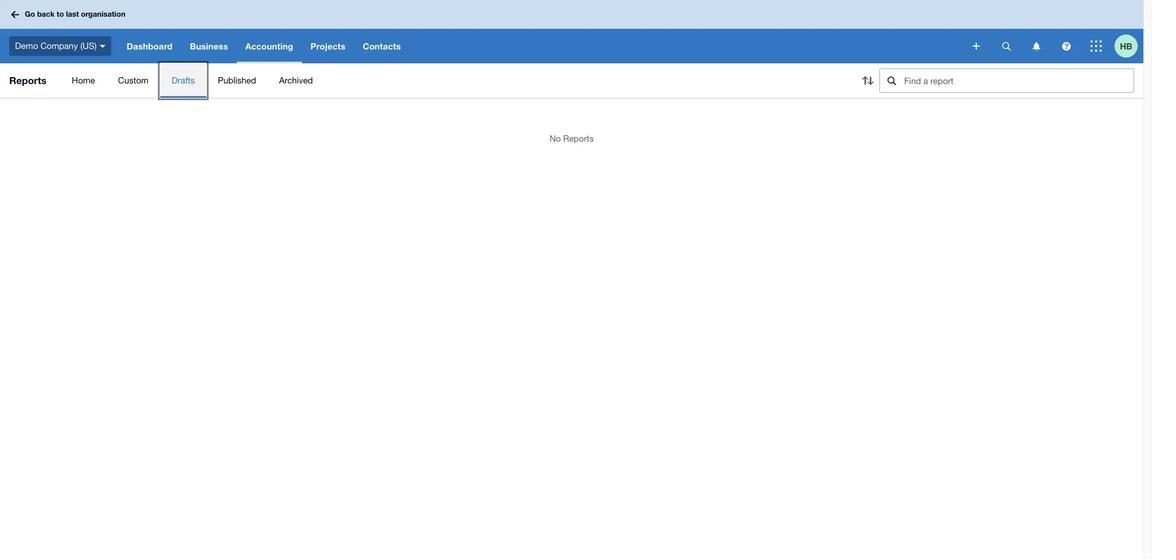 Task type: locate. For each thing, give the bounding box(es) containing it.
back
[[37, 9, 55, 19]]

projects
[[311, 41, 346, 51]]

0 horizontal spatial reports
[[9, 74, 46, 86]]

navigation containing dashboard
[[118, 29, 965, 63]]

navigation
[[118, 29, 965, 63]]

hb
[[1120, 41, 1133, 51]]

None field
[[880, 69, 1135, 93]]

archived link
[[268, 63, 325, 98]]

Find a report text field
[[904, 69, 1134, 92]]

svg image
[[1002, 42, 1011, 50], [100, 45, 105, 48]]

reports
[[9, 74, 46, 86], [564, 134, 594, 144]]

last
[[66, 9, 79, 19]]

company
[[40, 41, 78, 51]]

sort reports image
[[857, 69, 880, 92]]

1 horizontal spatial svg image
[[1002, 42, 1011, 50]]

archived
[[279, 76, 313, 85]]

go back to last organisation
[[25, 9, 125, 19]]

dashboard
[[127, 41, 173, 51]]

menu
[[60, 63, 848, 98]]

organisation
[[81, 9, 125, 19]]

svg image up find a report "text box"
[[1002, 42, 1011, 50]]

0 vertical spatial reports
[[9, 74, 46, 86]]

demo
[[15, 41, 38, 51]]

hb button
[[1115, 29, 1144, 63]]

banner
[[0, 0, 1144, 63]]

no
[[550, 134, 561, 144]]

reports right the no
[[564, 134, 594, 144]]

svg image right (us) at left top
[[100, 45, 105, 48]]

svg image
[[11, 11, 19, 18], [1091, 40, 1103, 52], [1033, 42, 1041, 50], [1062, 42, 1071, 50], [973, 43, 980, 50]]

reports down demo
[[9, 74, 46, 86]]

demo company (us)
[[15, 41, 97, 51]]

1 horizontal spatial reports
[[564, 134, 594, 144]]

0 horizontal spatial svg image
[[100, 45, 105, 48]]

no reports
[[550, 134, 594, 144]]

drafts
[[172, 76, 195, 85]]



Task type: vqa. For each thing, say whether or not it's contained in the screenshot.
Due within the popup button
no



Task type: describe. For each thing, give the bounding box(es) containing it.
business button
[[181, 29, 237, 63]]

published link
[[206, 63, 268, 98]]

svg image inside demo company (us) popup button
[[100, 45, 105, 48]]

dashboard link
[[118, 29, 181, 63]]

(us)
[[80, 41, 97, 51]]

menu containing home
[[60, 63, 848, 98]]

drafts menu item
[[160, 63, 206, 98]]

contacts button
[[354, 29, 410, 63]]

demo company (us) button
[[0, 29, 118, 63]]

accounting
[[245, 41, 293, 51]]

svg image inside go back to last organisation link
[[11, 11, 19, 18]]

custom link
[[107, 63, 160, 98]]

published
[[218, 76, 256, 85]]

to
[[57, 9, 64, 19]]

contacts
[[363, 41, 401, 51]]

home link
[[60, 63, 107, 98]]

1 vertical spatial reports
[[564, 134, 594, 144]]

custom
[[118, 76, 149, 85]]

business
[[190, 41, 228, 51]]

projects button
[[302, 29, 354, 63]]

home
[[72, 76, 95, 85]]

banner containing hb
[[0, 0, 1144, 63]]

accounting button
[[237, 29, 302, 63]]

go back to last organisation link
[[7, 4, 132, 25]]

drafts link
[[160, 63, 206, 98]]

go
[[25, 9, 35, 19]]



